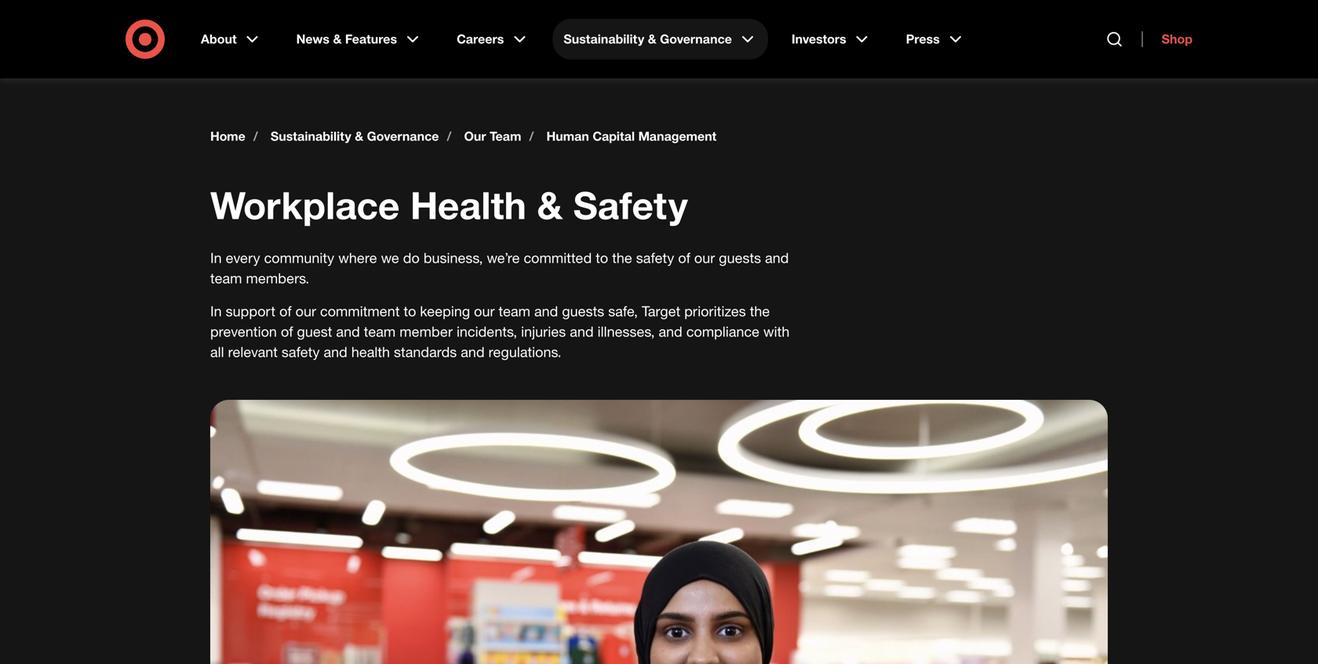 Task type: vqa. For each thing, say whether or not it's contained in the screenshot.
THE NEWS & FEATURES link at the top of page
yes



Task type: locate. For each thing, give the bounding box(es) containing it.
1 vertical spatial of
[[280, 303, 292, 320]]

features
[[345, 31, 397, 47]]

team
[[210, 270, 242, 287], [499, 303, 531, 320], [364, 323, 396, 340]]

about
[[201, 31, 237, 47]]

governance
[[660, 31, 732, 47], [367, 129, 439, 144]]

and down incidents, at left
[[461, 344, 485, 361]]

and up with
[[765, 250, 789, 266]]

team
[[490, 129, 522, 144]]

1 horizontal spatial governance
[[660, 31, 732, 47]]

safety up target
[[636, 250, 674, 266]]

in
[[210, 250, 222, 266], [210, 303, 222, 320]]

0 vertical spatial to
[[596, 250, 608, 266]]

1 horizontal spatial the
[[750, 303, 770, 320]]

safety
[[636, 250, 674, 266], [282, 344, 320, 361]]

and down target
[[659, 323, 683, 340]]

1 horizontal spatial team
[[364, 323, 396, 340]]

standards
[[394, 344, 457, 361]]

management
[[639, 129, 717, 144]]

all
[[210, 344, 224, 361]]

compliance
[[687, 323, 760, 340]]

safety inside in support of our commitment to keeping our team and guests safe, target prioritizes the prevention of guest and team member incidents, injuries and illnesses, and compliance with all relevant safety and health standards and regulations.
[[282, 344, 320, 361]]

careers link
[[446, 19, 540, 60]]

business,
[[424, 250, 483, 266]]

of
[[678, 250, 691, 266], [280, 303, 292, 320], [281, 323, 293, 340]]

2 vertical spatial team
[[364, 323, 396, 340]]

1 vertical spatial the
[[750, 303, 770, 320]]

guests inside in every community where we do business, we're committed to the safety of our guests and team members.
[[719, 250, 761, 266]]

0 vertical spatial the
[[612, 250, 632, 266]]

0 horizontal spatial to
[[404, 303, 416, 320]]

in inside in every community where we do business, we're committed to the safety of our guests and team members.
[[210, 250, 222, 266]]

relevant
[[228, 344, 278, 361]]

incidents,
[[457, 323, 517, 340]]

injuries
[[521, 323, 566, 340]]

do
[[403, 250, 420, 266]]

0 horizontal spatial governance
[[367, 129, 439, 144]]

in inside in support of our commitment to keeping our team and guests safe, target prioritizes the prevention of guest and team member incidents, injuries and illnesses, and compliance with all relevant safety and health standards and regulations.
[[210, 303, 222, 320]]

the
[[612, 250, 632, 266], [750, 303, 770, 320]]

guests up the prioritizes
[[719, 250, 761, 266]]

team up incidents, at left
[[499, 303, 531, 320]]

1 vertical spatial sustainability
[[271, 129, 351, 144]]

illnesses,
[[598, 323, 655, 340]]

team up health
[[364, 323, 396, 340]]

1 horizontal spatial sustainability
[[564, 31, 645, 47]]

our up incidents, at left
[[474, 303, 495, 320]]

the up with
[[750, 303, 770, 320]]

news
[[296, 31, 330, 47]]

in left every
[[210, 250, 222, 266]]

0 vertical spatial guests
[[719, 250, 761, 266]]

guests inside in support of our commitment to keeping our team and guests safe, target prioritizes the prevention of guest and team member incidents, injuries and illnesses, and compliance with all relevant safety and health standards and regulations.
[[562, 303, 605, 320]]

0 vertical spatial sustainability & governance
[[564, 31, 732, 47]]

sustainability & governance
[[564, 31, 732, 47], [271, 129, 439, 144]]

1 horizontal spatial our
[[474, 303, 495, 320]]

and up 'injuries'
[[535, 303, 558, 320]]

1 vertical spatial in
[[210, 303, 222, 320]]

safety inside in every community where we do business, we're committed to the safety of our guests and team members.
[[636, 250, 674, 266]]

2 horizontal spatial team
[[499, 303, 531, 320]]

&
[[333, 31, 342, 47], [648, 31, 657, 47], [355, 129, 364, 144], [537, 182, 563, 228]]

governance for left 'sustainability & governance' link
[[367, 129, 439, 144]]

of up target
[[678, 250, 691, 266]]

1 vertical spatial governance
[[367, 129, 439, 144]]

1 horizontal spatial safety
[[636, 250, 674, 266]]

0 horizontal spatial sustainability
[[271, 129, 351, 144]]

0 vertical spatial sustainability
[[564, 31, 645, 47]]

news & features link
[[285, 19, 433, 60]]

governance for rightmost 'sustainability & governance' link
[[660, 31, 732, 47]]

the inside in support of our commitment to keeping our team and guests safe, target prioritizes the prevention of guest and team member incidents, injuries and illnesses, and compliance with all relevant safety and health standards and regulations.
[[750, 303, 770, 320]]

0 vertical spatial team
[[210, 270, 242, 287]]

1 horizontal spatial guests
[[719, 250, 761, 266]]

in support of our commitment to keeping our team and guests safe, target prioritizes the prevention of guest and team member incidents, injuries and illnesses, and compliance with all relevant safety and health standards and regulations.
[[210, 303, 790, 361]]

in every community where we do business, we're committed to the safety of our guests and team members.
[[210, 250, 789, 287]]

2 in from the top
[[210, 303, 222, 320]]

prevention
[[210, 323, 277, 340]]

1 in from the top
[[210, 250, 222, 266]]

investors link
[[781, 19, 883, 60]]

the down safety
[[612, 250, 632, 266]]

0 vertical spatial of
[[678, 250, 691, 266]]

to up member on the left of page
[[404, 303, 416, 320]]

in up prevention
[[210, 303, 222, 320]]

safety down guest
[[282, 344, 320, 361]]

guests
[[719, 250, 761, 266], [562, 303, 605, 320]]

safety
[[573, 182, 688, 228]]

to inside in every community where we do business, we're committed to the safety of our guests and team members.
[[596, 250, 608, 266]]

sustainability & governance inside 'sustainability & governance' link
[[564, 31, 732, 47]]

to inside in support of our commitment to keeping our team and guests safe, target prioritizes the prevention of guest and team member incidents, injuries and illnesses, and compliance with all relevant safety and health standards and regulations.
[[404, 303, 416, 320]]

2 horizontal spatial our
[[695, 250, 715, 266]]

0 horizontal spatial sustainability & governance
[[271, 129, 439, 144]]

sustainability
[[564, 31, 645, 47], [271, 129, 351, 144]]

0 horizontal spatial the
[[612, 250, 632, 266]]

1 horizontal spatial to
[[596, 250, 608, 266]]

members.
[[246, 270, 309, 287]]

1 horizontal spatial sustainability & governance
[[564, 31, 732, 47]]

2 vertical spatial of
[[281, 323, 293, 340]]

1 vertical spatial sustainability & governance
[[271, 129, 439, 144]]

our
[[695, 250, 715, 266], [296, 303, 316, 320], [474, 303, 495, 320]]

workplace
[[210, 182, 400, 228]]

sustainability & governance link
[[553, 19, 768, 60], [271, 129, 439, 144]]

team down every
[[210, 270, 242, 287]]

investors
[[792, 31, 847, 47]]

and
[[765, 250, 789, 266], [535, 303, 558, 320], [336, 323, 360, 340], [570, 323, 594, 340], [659, 323, 683, 340], [324, 344, 348, 361], [461, 344, 485, 361]]

0 horizontal spatial safety
[[282, 344, 320, 361]]

0 vertical spatial in
[[210, 250, 222, 266]]

& for news & features link
[[333, 31, 342, 47]]

capital
[[593, 129, 635, 144]]

of down members. at left
[[280, 303, 292, 320]]

1 vertical spatial sustainability & governance link
[[271, 129, 439, 144]]

workplace health & safety
[[210, 182, 688, 228]]

careers
[[457, 31, 504, 47]]

0 vertical spatial governance
[[660, 31, 732, 47]]

health
[[352, 344, 390, 361]]

0 vertical spatial safety
[[636, 250, 674, 266]]

to right "committed"
[[596, 250, 608, 266]]

0 vertical spatial sustainability & governance link
[[553, 19, 768, 60]]

and down commitment
[[336, 323, 360, 340]]

to
[[596, 250, 608, 266], [404, 303, 416, 320]]

press
[[906, 31, 940, 47]]

our up the prioritizes
[[695, 250, 715, 266]]

sustainability for rightmost 'sustainability & governance' link
[[564, 31, 645, 47]]

1 vertical spatial to
[[404, 303, 416, 320]]

0 horizontal spatial guests
[[562, 303, 605, 320]]

of left guest
[[281, 323, 293, 340]]

guests left safe,
[[562, 303, 605, 320]]

1 vertical spatial guests
[[562, 303, 605, 320]]

shop link
[[1142, 31, 1193, 47]]

1 vertical spatial safety
[[282, 344, 320, 361]]

our up guest
[[296, 303, 316, 320]]

regulations.
[[489, 344, 562, 361]]

0 horizontal spatial team
[[210, 270, 242, 287]]

support
[[226, 303, 276, 320]]

of inside in every community where we do business, we're committed to the safety of our guests and team members.
[[678, 250, 691, 266]]



Task type: describe. For each thing, give the bounding box(es) containing it.
sustainability for left 'sustainability & governance' link
[[271, 129, 351, 144]]

we
[[381, 250, 399, 266]]

in for in support of our commitment to keeping our team and guests safe, target prioritizes the prevention of guest and team member incidents, injuries and illnesses, and compliance with all relevant safety and health standards and regulations.
[[210, 303, 222, 320]]

shop
[[1162, 31, 1193, 47]]

our team link
[[464, 129, 522, 144]]

human
[[547, 129, 589, 144]]

and down guest
[[324, 344, 348, 361]]

community
[[264, 250, 335, 266]]

1 vertical spatial team
[[499, 303, 531, 320]]

home link
[[210, 129, 246, 144]]

the inside in every community where we do business, we're committed to the safety of our guests and team members.
[[612, 250, 632, 266]]

human capital management link
[[547, 129, 717, 144]]

our inside in every community where we do business, we're committed to the safety of our guests and team members.
[[695, 250, 715, 266]]

and right 'injuries'
[[570, 323, 594, 340]]

target
[[642, 303, 681, 320]]

& for left 'sustainability & governance' link
[[355, 129, 364, 144]]

our team
[[464, 129, 522, 144]]

0 horizontal spatial our
[[296, 303, 316, 320]]

in for in every community where we do business, we're committed to the safety of our guests and team members.
[[210, 250, 222, 266]]

guest
[[297, 323, 332, 340]]

committed
[[524, 250, 592, 266]]

keeping
[[420, 303, 470, 320]]

press link
[[895, 19, 976, 60]]

sustainability & governance for left 'sustainability & governance' link
[[271, 129, 439, 144]]

our
[[464, 129, 486, 144]]

human capital management
[[547, 129, 717, 144]]

0 horizontal spatial sustainability & governance link
[[271, 129, 439, 144]]

about link
[[190, 19, 273, 60]]

sustainability & governance for rightmost 'sustainability & governance' link
[[564, 31, 732, 47]]

team inside in every community where we do business, we're committed to the safety of our guests and team members.
[[210, 270, 242, 287]]

every
[[226, 250, 260, 266]]

where
[[338, 250, 377, 266]]

we're
[[487, 250, 520, 266]]

& for rightmost 'sustainability & governance' link
[[648, 31, 657, 47]]

member
[[400, 323, 453, 340]]

and inside in every community where we do business, we're committed to the safety of our guests and team members.
[[765, 250, 789, 266]]

commitment
[[320, 303, 400, 320]]

news & features
[[296, 31, 397, 47]]

1 horizontal spatial sustainability & governance link
[[553, 19, 768, 60]]

with
[[764, 323, 790, 340]]

safe,
[[608, 303, 638, 320]]

health
[[410, 182, 527, 228]]

prioritizes
[[685, 303, 746, 320]]

home
[[210, 129, 246, 144]]



